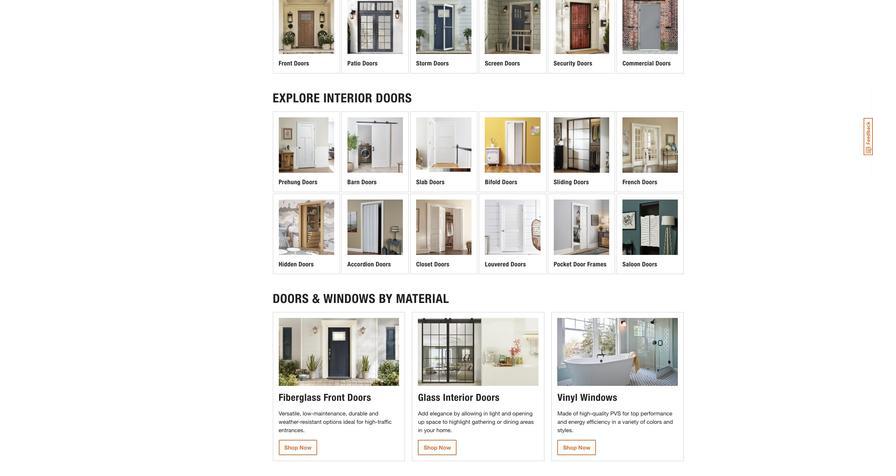 Task type: describe. For each thing, give the bounding box(es) containing it.
doors for prehung doors
[[302, 179, 318, 186]]

explore interior doors
[[273, 91, 412, 106]]

pocket door frames
[[554, 261, 607, 268]]

doors for bifold doors
[[502, 179, 518, 186]]

patio doors link
[[342, 0, 409, 73]]

security doors
[[554, 60, 593, 67]]

closet doors link
[[411, 194, 478, 274]]

low-
[[303, 410, 314, 417]]

closet doors
[[416, 261, 450, 268]]

entrances.
[[279, 427, 305, 434]]

commercial
[[623, 60, 654, 67]]

high- inside versatile, low-maintenance, durable and weather-resistant options ideal for high-traffic entrances.
[[365, 419, 378, 425]]

glass
[[418, 392, 441, 404]]

material
[[396, 292, 449, 307]]

doors for patio doors
[[363, 60, 378, 67]]

shop now for fiberglass
[[284, 445, 312, 451]]

security
[[554, 60, 576, 67]]

and right colors
[[664, 419, 673, 425]]

areas
[[521, 419, 534, 425]]

efficiency
[[587, 419, 611, 425]]

image for barn doors image
[[348, 117, 403, 173]]

patio
[[348, 60, 361, 67]]

storm doors
[[416, 60, 449, 67]]

doors for barn doors
[[362, 179, 377, 186]]

or
[[497, 419, 502, 425]]

pocket door frames link
[[548, 194, 615, 274]]

interior for glass
[[443, 392, 474, 404]]

0 horizontal spatial in
[[418, 427, 423, 434]]

1 vertical spatial front
[[324, 392, 345, 404]]

doors for louvered doors
[[511, 261, 526, 268]]

doors for saloon doors
[[642, 261, 658, 268]]

home.
[[437, 427, 452, 434]]

ideal
[[343, 419, 355, 425]]

doors for storm doors
[[434, 60, 449, 67]]

frames
[[588, 261, 607, 268]]

commercial doors link
[[617, 0, 684, 73]]

patio doors
[[348, 60, 378, 67]]

louvered
[[485, 261, 509, 268]]

prehung
[[279, 179, 301, 186]]

highlight
[[449, 419, 471, 425]]

for inside versatile, low-maintenance, durable and weather-resistant options ideal for high-traffic entrances.
[[357, 419, 364, 425]]

shop for fiberglass
[[284, 445, 298, 451]]

shop now for glass
[[424, 445, 451, 451]]

image for pocket door frames image
[[554, 200, 610, 255]]

explore
[[273, 91, 320, 106]]

interior for explore
[[324, 91, 373, 106]]

1 horizontal spatial of
[[641, 419, 645, 425]]

image for commercial doors image
[[623, 0, 678, 54]]

image for saloon doors image
[[623, 200, 678, 255]]

doors for closet doors
[[434, 261, 450, 268]]

barn
[[348, 179, 360, 186]]

image for screen doors image
[[485, 0, 541, 54]]

allowing
[[462, 410, 482, 417]]

shop now for vinyl
[[563, 445, 591, 451]]

image for security doors image
[[554, 0, 610, 54]]

accordion doors link
[[342, 194, 409, 274]]

image for front doors image
[[279, 0, 334, 54]]

doors for accordion doors
[[376, 261, 391, 268]]

image for patio doors image
[[348, 0, 403, 54]]

elegance
[[430, 410, 453, 417]]

hidden
[[279, 261, 297, 268]]

1 vertical spatial windows
[[581, 392, 618, 404]]

louvered doors
[[485, 261, 526, 268]]

slab
[[416, 179, 428, 186]]

up
[[418, 419, 425, 425]]

storm
[[416, 60, 432, 67]]

slab doors link
[[411, 112, 478, 192]]

0 horizontal spatial windows
[[324, 292, 376, 307]]

slab doors
[[416, 179, 445, 186]]

security doors link
[[548, 0, 615, 73]]

commercial doors
[[623, 60, 671, 67]]

front doors
[[279, 60, 309, 67]]

durable
[[349, 410, 368, 417]]

prehung doors
[[279, 179, 318, 186]]

closet
[[416, 261, 433, 268]]

french
[[623, 179, 641, 186]]

french doors
[[623, 179, 658, 186]]

now for glass
[[439, 445, 451, 451]]

pocket
[[554, 261, 572, 268]]

1 horizontal spatial in
[[484, 410, 488, 417]]

french doors link
[[617, 112, 684, 192]]

front doors link
[[273, 0, 340, 73]]

doors & windows by material
[[273, 292, 449, 307]]

shop for glass
[[424, 445, 438, 451]]

styles.
[[558, 427, 574, 434]]



Task type: locate. For each thing, give the bounding box(es) containing it.
shop down styles.
[[563, 445, 577, 451]]

0 horizontal spatial now
[[300, 445, 312, 451]]

doors for slab doors
[[430, 179, 445, 186]]

&
[[312, 292, 320, 307]]

0 horizontal spatial high-
[[365, 419, 378, 425]]

0 vertical spatial front
[[279, 60, 292, 67]]

doors for sliding doors
[[574, 179, 589, 186]]

opening
[[513, 410, 533, 417]]

shop now link for vinyl
[[558, 440, 596, 456]]

1 now from the left
[[300, 445, 312, 451]]

1 vertical spatial high-
[[365, 419, 378, 425]]

1 horizontal spatial high-
[[580, 410, 593, 417]]

doors for hidden doors
[[299, 261, 314, 268]]

image for accordion doors image
[[348, 200, 403, 255]]

versatile, low-maintenance, durable and weather-resistant options ideal for high-traffic entrances.
[[279, 410, 392, 434]]

to
[[443, 419, 448, 425]]

now
[[300, 445, 312, 451], [439, 445, 451, 451], [579, 445, 591, 451]]

shop for vinyl
[[563, 445, 577, 451]]

of left colors
[[641, 419, 645, 425]]

shop now down the entrances. at the left bottom
[[284, 445, 312, 451]]

windows right &
[[324, 292, 376, 307]]

2 shop now from the left
[[424, 445, 451, 451]]

image for vinyl windows image
[[558, 319, 678, 386]]

screen
[[485, 60, 503, 67]]

1 horizontal spatial for
[[623, 410, 630, 417]]

1 vertical spatial in
[[612, 419, 617, 425]]

performance
[[641, 410, 673, 417]]

add
[[418, 410, 429, 417]]

0 horizontal spatial by
[[379, 292, 393, 307]]

2 horizontal spatial shop now link
[[558, 440, 596, 456]]

quality
[[593, 410, 609, 417]]

1 horizontal spatial now
[[439, 445, 451, 451]]

weather-
[[279, 419, 301, 425]]

options
[[323, 419, 342, 425]]

energy
[[569, 419, 586, 425]]

2 horizontal spatial now
[[579, 445, 591, 451]]

sliding doors link
[[548, 112, 615, 192]]

bifold doors link
[[480, 112, 546, 192]]

for left top
[[623, 410, 630, 417]]

doors for french doors
[[642, 179, 658, 186]]

fiberglass
[[279, 392, 321, 404]]

and
[[369, 410, 379, 417], [502, 410, 511, 417], [558, 419, 567, 425], [664, 419, 673, 425]]

3 shop from the left
[[563, 445, 577, 451]]

by inside add elegance by allowing in light and opening up space to highlight gathering or dining areas in your home.
[[454, 410, 460, 417]]

image for glass interior doors image
[[418, 319, 539, 386]]

louvered doors link
[[480, 194, 546, 274]]

light
[[490, 410, 500, 417]]

1 horizontal spatial shop now link
[[418, 440, 457, 456]]

for inside made of high-quality pvs for top performance and energy efficiency in a variety of colors and styles.
[[623, 410, 630, 417]]

image for fiberglass front doors image
[[279, 319, 399, 386]]

doors inside 'link'
[[434, 60, 449, 67]]

hidden doors
[[279, 261, 314, 268]]

shop now link down home.
[[418, 440, 457, 456]]

shop now link for fiberglass
[[279, 440, 317, 456]]

made
[[558, 410, 572, 417]]

windows up quality
[[581, 392, 618, 404]]

now down the entrances. at the left bottom
[[300, 445, 312, 451]]

shop
[[284, 445, 298, 451], [424, 445, 438, 451], [563, 445, 577, 451]]

0 horizontal spatial front
[[279, 60, 292, 67]]

in down up
[[418, 427, 423, 434]]

shop down the entrances. at the left bottom
[[284, 445, 298, 451]]

0 horizontal spatial interior
[[324, 91, 373, 106]]

vinyl windows
[[558, 392, 618, 404]]

saloon
[[623, 261, 641, 268]]

shop now down styles.
[[563, 445, 591, 451]]

1 horizontal spatial windows
[[581, 392, 618, 404]]

1 vertical spatial interior
[[443, 392, 474, 404]]

3 now from the left
[[579, 445, 591, 451]]

1 horizontal spatial front
[[324, 392, 345, 404]]

gathering
[[472, 419, 496, 425]]

0 horizontal spatial shop
[[284, 445, 298, 451]]

now down energy
[[579, 445, 591, 451]]

image for prehung doors image
[[279, 117, 334, 173]]

shop now link down styles.
[[558, 440, 596, 456]]

high- down durable
[[365, 419, 378, 425]]

0 horizontal spatial for
[[357, 419, 364, 425]]

bifold
[[485, 179, 501, 186]]

shop now down home.
[[424, 445, 451, 451]]

doors
[[294, 60, 309, 67], [363, 60, 378, 67], [434, 60, 449, 67], [505, 60, 520, 67], [577, 60, 593, 67], [656, 60, 671, 67], [376, 91, 412, 106], [302, 179, 318, 186], [362, 179, 377, 186], [430, 179, 445, 186], [502, 179, 518, 186], [574, 179, 589, 186], [642, 179, 658, 186], [299, 261, 314, 268], [376, 261, 391, 268], [434, 261, 450, 268], [511, 261, 526, 268], [642, 261, 658, 268], [273, 292, 309, 307], [348, 392, 371, 404], [476, 392, 500, 404]]

and inside versatile, low-maintenance, durable and weather-resistant options ideal for high-traffic entrances.
[[369, 410, 379, 417]]

now for vinyl
[[579, 445, 591, 451]]

vinyl
[[558, 392, 578, 404]]

0 horizontal spatial shop now
[[284, 445, 312, 451]]

0 vertical spatial in
[[484, 410, 488, 417]]

doors for screen doors
[[505, 60, 520, 67]]

traffic
[[378, 419, 392, 425]]

and up the 'dining'
[[502, 410, 511, 417]]

for
[[623, 410, 630, 417], [357, 419, 364, 425]]

0 vertical spatial interior
[[324, 91, 373, 106]]

screen doors
[[485, 60, 520, 67]]

1 shop now link from the left
[[279, 440, 317, 456]]

now for fiberglass
[[300, 445, 312, 451]]

1 shop from the left
[[284, 445, 298, 451]]

0 vertical spatial of
[[573, 410, 578, 417]]

hidden doors link
[[273, 194, 340, 274]]

made of high-quality pvs for top performance and energy efficiency in a variety of colors and styles.
[[558, 410, 673, 434]]

2 horizontal spatial in
[[612, 419, 617, 425]]

1 shop now from the left
[[284, 445, 312, 451]]

2 now from the left
[[439, 445, 451, 451]]

add elegance by allowing in light and opening up space to highlight gathering or dining areas in your home.
[[418, 410, 534, 434]]

colors
[[647, 419, 662, 425]]

a
[[618, 419, 621, 425]]

shop now link
[[279, 440, 317, 456], [418, 440, 457, 456], [558, 440, 596, 456]]

image for storm doors image
[[416, 0, 472, 54]]

image for louvered doors image
[[485, 200, 541, 255]]

sliding doors
[[554, 179, 589, 186]]

barn doors
[[348, 179, 377, 186]]

0 vertical spatial windows
[[324, 292, 376, 307]]

bifold doors
[[485, 179, 518, 186]]

accordion doors
[[348, 261, 391, 268]]

doors for front doors
[[294, 60, 309, 67]]

image for bifold doors image
[[485, 117, 541, 173]]

and up traffic
[[369, 410, 379, 417]]

glass interior doors
[[418, 392, 500, 404]]

image for slab doors image
[[416, 117, 472, 173]]

now down home.
[[439, 445, 451, 451]]

in inside made of high-quality pvs for top performance and energy efficiency in a variety of colors and styles.
[[612, 419, 617, 425]]

windows
[[324, 292, 376, 307], [581, 392, 618, 404]]

1 vertical spatial for
[[357, 419, 364, 425]]

high- up energy
[[580, 410, 593, 417]]

0 horizontal spatial of
[[573, 410, 578, 417]]

shop now link for glass
[[418, 440, 457, 456]]

in left a
[[612, 419, 617, 425]]

door
[[574, 261, 586, 268]]

top
[[631, 410, 639, 417]]

variety
[[623, 419, 639, 425]]

and inside add elegance by allowing in light and opening up space to highlight gathering or dining areas in your home.
[[502, 410, 511, 417]]

shop down your
[[424, 445, 438, 451]]

0 vertical spatial high-
[[580, 410, 593, 417]]

space
[[426, 419, 441, 425]]

screen doors link
[[480, 0, 546, 73]]

1 horizontal spatial interior
[[443, 392, 474, 404]]

and down the made
[[558, 419, 567, 425]]

image for closet doors image
[[416, 200, 472, 255]]

front
[[279, 60, 292, 67], [324, 392, 345, 404]]

resistant
[[301, 419, 322, 425]]

2 shop now link from the left
[[418, 440, 457, 456]]

2 shop from the left
[[424, 445, 438, 451]]

sliding
[[554, 179, 572, 186]]

1 horizontal spatial shop now
[[424, 445, 451, 451]]

image for french doors image
[[623, 117, 678, 173]]

storm doors link
[[411, 0, 478, 73]]

in up gathering
[[484, 410, 488, 417]]

saloon doors
[[623, 261, 658, 268]]

pvs
[[611, 410, 621, 417]]

your
[[424, 427, 435, 434]]

image for sliding doors image
[[554, 117, 610, 173]]

0 horizontal spatial shop now link
[[279, 440, 317, 456]]

for down durable
[[357, 419, 364, 425]]

1 horizontal spatial by
[[454, 410, 460, 417]]

1 vertical spatial of
[[641, 419, 645, 425]]

2 horizontal spatial shop now
[[563, 445, 591, 451]]

image for hidden doors image
[[279, 200, 334, 255]]

high- inside made of high-quality pvs for top performance and energy efficiency in a variety of colors and styles.
[[580, 410, 593, 417]]

doors for commercial doors
[[656, 60, 671, 67]]

2 vertical spatial in
[[418, 427, 423, 434]]

barn doors link
[[342, 112, 409, 192]]

saloon doors link
[[617, 194, 684, 274]]

maintenance,
[[314, 410, 347, 417]]

prehung doors link
[[273, 112, 340, 192]]

feedback link image
[[864, 118, 874, 156]]

fiberglass front doors
[[279, 392, 371, 404]]

doors for security doors
[[577, 60, 593, 67]]

shop now link down the entrances. at the left bottom
[[279, 440, 317, 456]]

3 shop now from the left
[[563, 445, 591, 451]]

1 horizontal spatial shop
[[424, 445, 438, 451]]

accordion
[[348, 261, 374, 268]]

0 vertical spatial by
[[379, 292, 393, 307]]

of up energy
[[573, 410, 578, 417]]

of
[[573, 410, 578, 417], [641, 419, 645, 425]]

versatile,
[[279, 410, 301, 417]]

0 vertical spatial for
[[623, 410, 630, 417]]

dining
[[504, 419, 519, 425]]

1 vertical spatial by
[[454, 410, 460, 417]]

3 shop now link from the left
[[558, 440, 596, 456]]

2 horizontal spatial shop
[[563, 445, 577, 451]]



Task type: vqa. For each thing, say whether or not it's contained in the screenshot.
Saloon Doors Doors
yes



